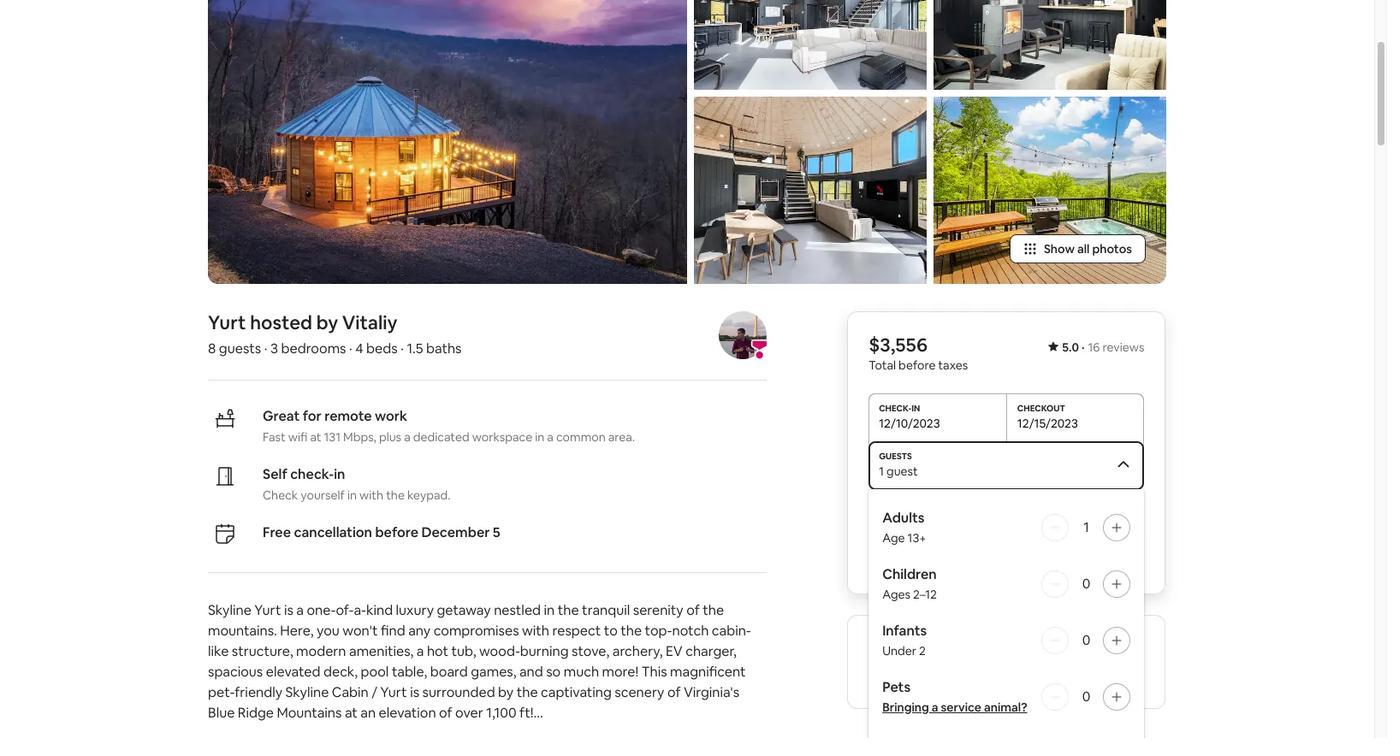 Task type: describe. For each thing, give the bounding box(es) containing it.
nestled
[[494, 602, 541, 620]]

any
[[408, 622, 431, 640]]

notch
[[672, 622, 709, 640]]

at inside skyline yurt is a one-of-a-kind luxury getaway nestled in the tranquil serenity of the mountains. here, you won't find any compromises with respect to the top-notch cabin- like structure, modern amenities, a hot tub, wood-burning stove, archery, ev charger, spacious elevated deck, pool table, board games, and so much more! this magnificent pet-friendly skyline cabin / yurt is surrounded by the captivating scenery of virginia's blue ridge mountains at an elevation of over 1,100 ft!
[[345, 704, 358, 722]]

over inside your dates are $428 less than the avg. nightly rate over the last 3 months.
[[1027, 653, 1055, 671]]

elevation
[[379, 704, 436, 722]]

bringing a service animal? button
[[882, 700, 1027, 715]]

for
[[303, 407, 322, 425]]

adults age 13+
[[882, 509, 926, 546]]

panoramic photo, living room, kitchen, wood stove, dining table, sofa, lounge chairs, loft, yurt ceiling, pool table, modern black-yellow interior - skyline yurt.jpg image
[[694, 0, 927, 90]]

last
[[869, 670, 891, 688]]

self check-in check yourself in with the keypad.
[[263, 466, 451, 503]]

by
[[498, 684, 514, 702]]

find
[[381, 622, 406, 640]]

string lights, large composite deck, sunken hot tub, grill, picnic table, cornhole game, blue ridge mountains view - skyline yurt.jpg image
[[934, 97, 1167, 284]]

skyline yurt - a cabin-like two-story yurt on a wraparound deck with a hot tub, archery, wood stove, and all the modern amenities only an hour from washington dc.jpg image
[[208, 0, 687, 284]]

16
[[1088, 340, 1100, 355]]

deck,
[[324, 663, 358, 681]]

structure,
[[232, 643, 293, 661]]

service
[[941, 700, 981, 715]]

your
[[951, 636, 980, 654]]

3 · from the left
[[401, 340, 404, 358]]

good
[[869, 636, 905, 654]]

burning
[[520, 643, 569, 661]]

a left common
[[547, 430, 554, 445]]

show all photos button
[[1010, 234, 1146, 263]]

1 horizontal spatial is
[[410, 684, 420, 702]]

a up "here," in the bottom of the page
[[296, 602, 304, 620]]

bringing
[[882, 700, 929, 715]]

1 · from the left
[[264, 340, 267, 358]]

cabin-
[[712, 622, 751, 640]]

mountains
[[277, 704, 342, 722]]

with inside skyline yurt is a one-of-a-kind luxury getaway nestled in the tranquil serenity of the mountains. here, you won't find any compromises with respect to the top-notch cabin- like structure, modern amenities, a hot tub, wood-burning stove, archery, ev charger, spacious elevated deck, pool table, board games, and so much more! this magnificent pet-friendly skyline cabin / yurt is surrounded by the captivating scenery of virginia's blue ridge mountains at an elevation of over 1,100 ft!
[[522, 622, 550, 640]]

stove,
[[572, 643, 610, 661]]

pets
[[882, 679, 910, 697]]

common
[[556, 430, 606, 445]]

hosted
[[250, 311, 312, 335]]

1 horizontal spatial yurt
[[254, 602, 281, 620]]

workspace
[[472, 430, 533, 445]]

in inside great for remote work fast wifi at 131 mbps, plus a dedicated workspace in a common area.
[[535, 430, 545, 445]]

baths
[[426, 340, 462, 358]]

over inside skyline yurt is a one-of-a-kind luxury getaway nestled in the tranquil serenity of the mountains. here, you won't find any compromises with respect to the top-notch cabin- like structure, modern amenities, a hot tub, wood-burning stove, archery, ev charger, spacious elevated deck, pool table, board games, and so much more! this magnificent pet-friendly skyline cabin / yurt is surrounded by the captivating scenery of virginia's blue ridge mountains at an elevation of over 1,100 ft!
[[455, 704, 483, 722]]

3 inside your dates are $428 less than the avg. nightly rate over the last 3 months.
[[894, 670, 902, 688]]

yurt hosted by vitaliy 8 guests · 3 bedrooms · 4 beds · 1.5 baths
[[208, 311, 462, 358]]

dates
[[983, 636, 1018, 654]]

show all photos
[[1044, 241, 1133, 257]]

check
[[263, 488, 298, 503]]

area.
[[608, 430, 635, 445]]

ev
[[666, 643, 683, 661]]

surrounded
[[422, 684, 495, 702]]

your dates are $428 less than the avg. nightly rate over the last 3 months.
[[869, 636, 1102, 688]]

a left hot in the bottom of the page
[[417, 643, 424, 661]]

pets bringing a service animal?
[[882, 679, 1027, 715]]

than
[[869, 653, 897, 671]]

ages
[[882, 587, 910, 602]]

getaway
[[437, 602, 491, 620]]

hot
[[427, 643, 449, 661]]

price.
[[908, 636, 944, 654]]

games,
[[471, 663, 517, 681]]

/
[[372, 684, 378, 702]]

and
[[520, 663, 543, 681]]

guest
[[886, 464, 918, 479]]

tranquil
[[582, 602, 630, 620]]

charger,
[[686, 643, 737, 661]]

1 vertical spatial skyline
[[286, 684, 329, 702]]

1,100
[[486, 704, 517, 722]]

this
[[642, 663, 667, 681]]

mountains.
[[208, 622, 277, 640]]

check-
[[290, 466, 334, 483]]

2
[[919, 644, 926, 659]]

you
[[937, 558, 957, 573]]

children
[[882, 566, 937, 584]]

cabin
[[332, 684, 369, 702]]

with inside "self check-in check yourself in with the keypad."
[[360, 488, 384, 503]]

great for remote work fast wifi at 131 mbps, plus a dedicated workspace in a common area.
[[263, 407, 635, 445]]

2–12
[[913, 587, 937, 602]]

infants
[[882, 622, 927, 640]]

$3,556
[[869, 333, 928, 357]]

4
[[355, 340, 363, 358]]

rate
[[999, 653, 1024, 671]]

kind
[[366, 602, 393, 620]]

bedrooms
[[281, 340, 346, 358]]

animal?
[[984, 700, 1027, 715]]

a inside pets bringing a service animal?
[[932, 700, 938, 715]]

remote
[[325, 407, 372, 425]]

in inside skyline yurt is a one-of-a-kind luxury getaway nestled in the tranquil serenity of the mountains. here, you won't find any compromises with respect to the top-notch cabin- like structure, modern amenities, a hot tub, wood-burning stove, archery, ev charger, spacious elevated deck, pool table, board games, and so much more! this magnificent pet-friendly skyline cabin / yurt is surrounded by the captivating scenery of virginia's blue ridge mountains at an elevation of over 1,100 ft!
[[544, 602, 555, 620]]

skyline yurt is a one-of-a-kind luxury getaway nestled in the tranquil serenity of the mountains. here, you won't find any compromises with respect to the top-notch cabin- like structure, modern amenities, a hot tub, wood-burning stove, archery, ev charger, spacious elevated deck, pool table, board games, and so much more! this magnificent pet-friendly skyline cabin / yurt is surrounded by the captivating scenery of virginia's blue ridge mountains at an elevation of over 1,100 ft!
[[208, 602, 751, 722]]

self
[[263, 466, 287, 483]]



Task type: locate. For each thing, give the bounding box(es) containing it.
tub,
[[452, 643, 476, 661]]

ridge
[[238, 704, 274, 722]]

2 horizontal spatial of
[[687, 602, 700, 620]]

0 vertical spatial 3
[[270, 340, 278, 358]]

an
[[361, 704, 376, 722]]

show
[[1044, 241, 1075, 257]]

virginia's
[[684, 684, 740, 702]]

modern
[[296, 643, 346, 661]]

1 horizontal spatial with
[[522, 622, 550, 640]]

· left 4
[[349, 340, 352, 358]]

0 horizontal spatial over
[[455, 704, 483, 722]]

is
[[284, 602, 293, 620], [410, 684, 420, 702]]

pet-
[[208, 684, 235, 702]]

0 horizontal spatial skyline
[[208, 602, 252, 620]]

work
[[375, 407, 407, 425]]

before for free
[[375, 524, 419, 542]]

1 for 1 guest
[[879, 464, 884, 479]]

to
[[604, 622, 618, 640]]

1
[[879, 464, 884, 479], [1083, 519, 1089, 537]]

is up "here," in the bottom of the page
[[284, 602, 293, 620]]

ft!
[[520, 704, 534, 722]]

0 horizontal spatial won't
[[343, 622, 378, 640]]

won't left be at the right bottom of page
[[960, 558, 991, 573]]

2 vertical spatial yurt
[[381, 684, 407, 702]]

$3,556 total before taxes
[[869, 333, 968, 373]]

0 vertical spatial yurt
[[208, 311, 246, 335]]

good price.
[[869, 636, 944, 654]]

0 down less
[[1082, 688, 1090, 706]]

you won't be charged yet
[[937, 558, 1077, 573]]

scenery
[[615, 684, 665, 702]]

great
[[263, 407, 300, 425]]

nightly
[[953, 653, 996, 671]]

1 guest
[[879, 464, 918, 479]]

· left 1.5 on the left top of page
[[401, 340, 404, 358]]

1 for 1
[[1083, 519, 1089, 537]]

age
[[882, 531, 905, 546]]

1 vertical spatial before
[[375, 524, 419, 542]]

won't down "a-" on the bottom left of page
[[343, 622, 378, 640]]

spacious
[[208, 663, 263, 681]]

0 horizontal spatial yurt
[[208, 311, 246, 335]]

with
[[360, 488, 384, 503], [522, 622, 550, 640]]

magnificent
[[670, 663, 746, 681]]

before down keypad.
[[375, 524, 419, 542]]

lounger chairs, wood stove, kitchen island, modern black-yellow interior, sofa - skyline yurt.jpg image
[[934, 0, 1167, 90]]

yurt inside yurt hosted by vitaliy 8 guests · 3 bedrooms · 4 beds · 1.5 baths
[[208, 311, 246, 335]]

2 vertical spatial of
[[439, 704, 452, 722]]

infants group
[[882, 622, 1131, 659]]

· left 16
[[1082, 340, 1085, 355]]

less
[[1079, 636, 1102, 654]]

beds
[[366, 340, 398, 358]]

1 vertical spatial won't
[[343, 622, 378, 640]]

with up burning
[[522, 622, 550, 640]]

a right plus
[[404, 430, 411, 445]]

3 0 from the top
[[1082, 688, 1090, 706]]

are
[[1021, 636, 1041, 654]]

1 vertical spatial over
[[455, 704, 483, 722]]

2 · from the left
[[349, 340, 352, 358]]

1 horizontal spatial skyline
[[286, 684, 329, 702]]

mbps,
[[343, 430, 377, 445]]

the inside "self check-in check yourself in with the keypad."
[[386, 488, 405, 503]]

before for $3,556
[[899, 358, 936, 373]]

0 vertical spatial skyline
[[208, 602, 252, 620]]

0 vertical spatial at
[[310, 430, 321, 445]]

elevated
[[266, 663, 321, 681]]

1 vertical spatial at
[[345, 704, 358, 722]]

1 horizontal spatial before
[[899, 358, 936, 373]]

1 horizontal spatial 3
[[894, 670, 902, 688]]

0 for infants
[[1082, 632, 1090, 650]]

pets group
[[882, 679, 1131, 715]]

yurt right /
[[381, 684, 407, 702]]

at left the 131 on the left of the page
[[310, 430, 321, 445]]

0 vertical spatial 0
[[1082, 575, 1090, 593]]

1 horizontal spatial at
[[345, 704, 358, 722]]

0 vertical spatial is
[[284, 602, 293, 620]]

one-
[[307, 602, 336, 620]]

vitaliy is a superhost. learn more about vitaliy. image
[[719, 311, 767, 359], [719, 311, 767, 359]]

of right scenery on the bottom of the page
[[668, 684, 681, 702]]

2 vertical spatial 0
[[1082, 688, 1090, 706]]

amenities,
[[349, 643, 414, 661]]

0 horizontal spatial at
[[310, 430, 321, 445]]

1 vertical spatial 0
[[1082, 632, 1090, 650]]

yurt up guests
[[208, 311, 246, 335]]

more!
[[602, 663, 639, 681]]

2 horizontal spatial yurt
[[381, 684, 407, 702]]

3
[[270, 340, 278, 358], [894, 670, 902, 688]]

won't
[[960, 558, 991, 573], [343, 622, 378, 640]]

over right rate
[[1027, 653, 1055, 671]]

1 vertical spatial is
[[410, 684, 420, 702]]

total
[[869, 358, 896, 373]]

0 horizontal spatial 1
[[879, 464, 884, 479]]

reviews
[[1103, 340, 1145, 355]]

modern black-yellow interior, archery set, dining table, ps5 with 4 controllers, 75-inch tv, sofa, loft stairs, pool table, panoramic windows - skyline yurt.jpg image
[[694, 97, 927, 284]]

a left service
[[932, 700, 938, 715]]

1.5
[[407, 340, 423, 358]]

guests
[[219, 340, 261, 358]]

all
[[1078, 241, 1090, 257]]

0 for children
[[1082, 575, 1090, 593]]

0 horizontal spatial before
[[375, 524, 419, 542]]

in right the yourself at the left of the page
[[348, 488, 357, 503]]

top-
[[645, 622, 672, 640]]

2 0 from the top
[[1082, 632, 1090, 650]]

13+
[[907, 531, 926, 546]]

at inside great for remote work fast wifi at 131 mbps, plus a dedicated workspace in a common area.
[[310, 430, 321, 445]]

0
[[1082, 575, 1090, 593], [1082, 632, 1090, 650], [1082, 688, 1090, 706]]

taxes
[[938, 358, 968, 373]]

0 inside 'pets' group
[[1082, 688, 1090, 706]]

over
[[1027, 653, 1055, 671], [455, 704, 483, 722]]

3 inside yurt hosted by vitaliy 8 guests · 3 bedrooms · 4 beds · 1.5 baths
[[270, 340, 278, 358]]

before inside $3,556 total before taxes
[[899, 358, 936, 373]]

children group
[[882, 566, 1131, 602]]

0 horizontal spatial is
[[284, 602, 293, 620]]

3 right last
[[894, 670, 902, 688]]

4 · from the left
[[1082, 340, 1085, 355]]

0 right $428
[[1082, 632, 1090, 650]]

over down the surrounded
[[455, 704, 483, 722]]

1 vertical spatial 3
[[894, 670, 902, 688]]

adults group
[[882, 509, 1131, 546]]

0 inside the infants group
[[1082, 632, 1090, 650]]

1 inside popup button
[[879, 464, 884, 479]]

of-
[[336, 602, 354, 620]]

like
[[208, 643, 229, 661]]

1 horizontal spatial over
[[1027, 653, 1055, 671]]

of up "notch"
[[687, 602, 700, 620]]

0 vertical spatial over
[[1027, 653, 1055, 671]]

1 horizontal spatial 1
[[1083, 519, 1089, 537]]

·
[[264, 340, 267, 358], [349, 340, 352, 358], [401, 340, 404, 358], [1082, 340, 1085, 355]]

wifi
[[288, 430, 308, 445]]

1 vertical spatial with
[[522, 622, 550, 640]]

in right workspace
[[535, 430, 545, 445]]

0 vertical spatial of
[[687, 602, 700, 620]]

of down the surrounded
[[439, 704, 452, 722]]

table,
[[392, 663, 427, 681]]

5.0
[[1062, 340, 1079, 355]]

0 vertical spatial 1
[[879, 464, 884, 479]]

a-
[[354, 602, 366, 620]]

skyline up mountains.
[[208, 602, 252, 620]]

be
[[993, 558, 1008, 573]]

5.0 · 16 reviews
[[1062, 340, 1145, 355]]

in
[[535, 430, 545, 445], [334, 466, 345, 483], [348, 488, 357, 503], [544, 602, 555, 620]]

in right nestled
[[544, 602, 555, 620]]

here,
[[280, 622, 314, 640]]

1 horizontal spatial of
[[668, 684, 681, 702]]

with up free cancellation before december 5
[[360, 488, 384, 503]]

the
[[386, 488, 405, 503], [558, 602, 579, 620], [703, 602, 724, 620], [621, 622, 642, 640], [900, 653, 922, 671], [1058, 653, 1080, 671], [517, 684, 538, 702]]

0 horizontal spatial 3
[[270, 340, 278, 358]]

3 down hosted
[[270, 340, 278, 358]]

$428
[[1044, 636, 1076, 654]]

is down "table,"
[[410, 684, 420, 702]]

0 vertical spatial with
[[360, 488, 384, 503]]

0 inside children group
[[1082, 575, 1090, 593]]

avg.
[[925, 653, 950, 671]]

wood-
[[479, 643, 520, 661]]

at left an
[[345, 704, 358, 722]]

compromises
[[434, 622, 519, 640]]

8
[[208, 340, 216, 358]]

under
[[882, 644, 916, 659]]

0 for pets
[[1082, 688, 1090, 706]]

free cancellation before december 5
[[263, 524, 501, 542]]

in up the yourself at the left of the page
[[334, 466, 345, 483]]

0 up less
[[1082, 575, 1090, 593]]

by vitaliy
[[316, 311, 398, 335]]

0 horizontal spatial of
[[439, 704, 452, 722]]

skyline up mountains
[[286, 684, 329, 702]]

1 horizontal spatial won't
[[960, 558, 991, 573]]

board
[[430, 663, 468, 681]]

1 inside adults group
[[1083, 519, 1089, 537]]

1 vertical spatial of
[[668, 684, 681, 702]]

1 vertical spatial yurt
[[254, 602, 281, 620]]

won't inside skyline yurt is a one-of-a-kind luxury getaway nestled in the tranquil serenity of the mountains. here, you won't find any compromises with respect to the top-notch cabin- like structure, modern amenities, a hot tub, wood-burning stove, archery, ev charger, spacious elevated deck, pool table, board games, and so much more! this magnificent pet-friendly skyline cabin / yurt is surrounded by the captivating scenery of virginia's blue ridge mountains at an elevation of over 1,100 ft!
[[343, 622, 378, 640]]

0 horizontal spatial with
[[360, 488, 384, 503]]

12/15/2023
[[1017, 416, 1078, 431]]

0 vertical spatial before
[[899, 358, 936, 373]]

before down $3,556
[[899, 358, 936, 373]]

1 0 from the top
[[1082, 575, 1090, 593]]

adults
[[882, 509, 924, 527]]

free
[[263, 524, 291, 542]]

fast
[[263, 430, 286, 445]]

months.
[[905, 670, 956, 688]]

blue
[[208, 704, 235, 722]]

· right guests
[[264, 340, 267, 358]]

1 vertical spatial 1
[[1083, 519, 1089, 537]]

much
[[564, 663, 599, 681]]

0 vertical spatial won't
[[960, 558, 991, 573]]

yurt up mountains.
[[254, 602, 281, 620]]

yet
[[1059, 558, 1077, 573]]



Task type: vqa. For each thing, say whether or not it's contained in the screenshot.
over inside the Skyline Yurt is a one-of-a-kind luxury getaway nestled in the tranquil serenity of the mountains. Here, you won't find any compromises with respect to the top-notch cabin- like structure, modern amenities, a hot tub, wood-burning stove, archery, EV charger, spacious elevated deck, pool table, board games, and so much more! This magnificent pet-friendly Skyline Cabin / Yurt is surrounded by the captivating scenery of Virginia's Blue Ridge Mountains at an elevation of over 1,100 ft!
yes



